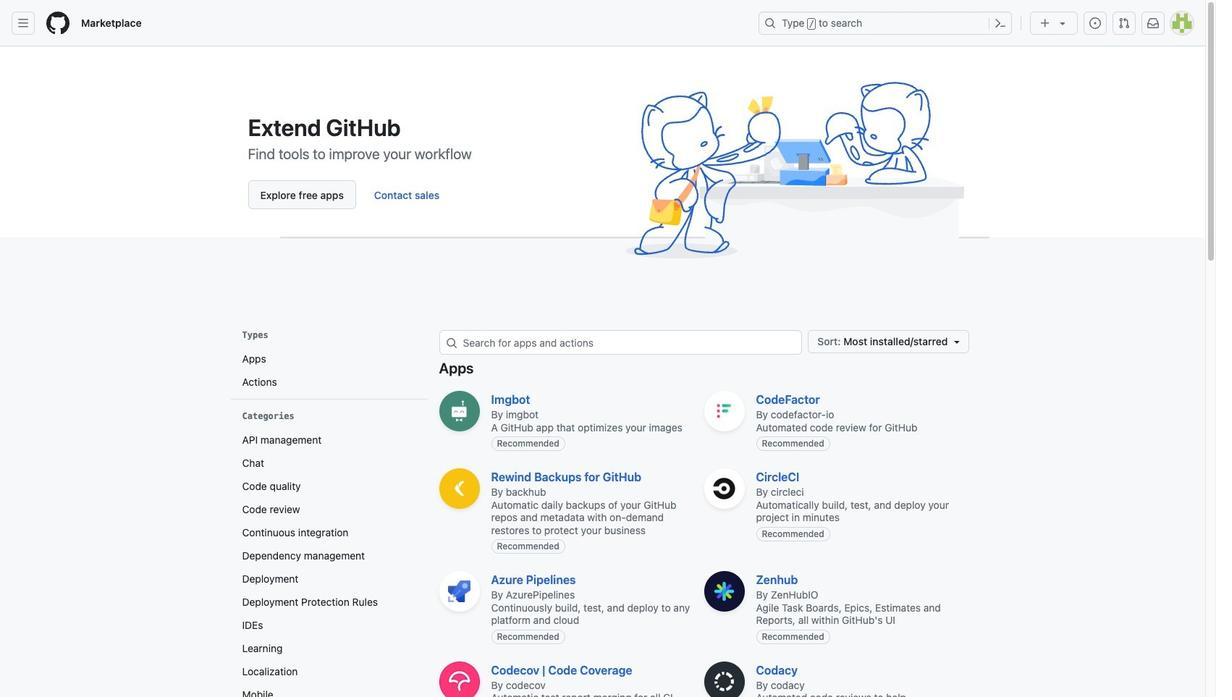 Task type: locate. For each thing, give the bounding box(es) containing it.
2 list from the top
[[236, 429, 422, 697]]

1 list from the top
[[236, 348, 422, 394]]

0 vertical spatial list
[[236, 348, 422, 394]]

search image
[[446, 337, 457, 349]]

git pull request image
[[1119, 17, 1130, 29]]

Search for apps and actions text field
[[463, 331, 802, 354]]

list
[[236, 348, 422, 394], [236, 429, 422, 697]]

issue opened image
[[1090, 17, 1101, 29]]

homepage image
[[46, 12, 70, 35]]

1 vertical spatial list
[[236, 429, 422, 697]]



Task type: vqa. For each thing, say whether or not it's contained in the screenshot.
Notifications image
yes



Task type: describe. For each thing, give the bounding box(es) containing it.
triangle down image
[[1057, 17, 1069, 29]]

command palette image
[[995, 17, 1007, 29]]

triangle down image
[[951, 336, 963, 348]]

notifications image
[[1148, 17, 1159, 29]]

plus image
[[1040, 17, 1051, 29]]



